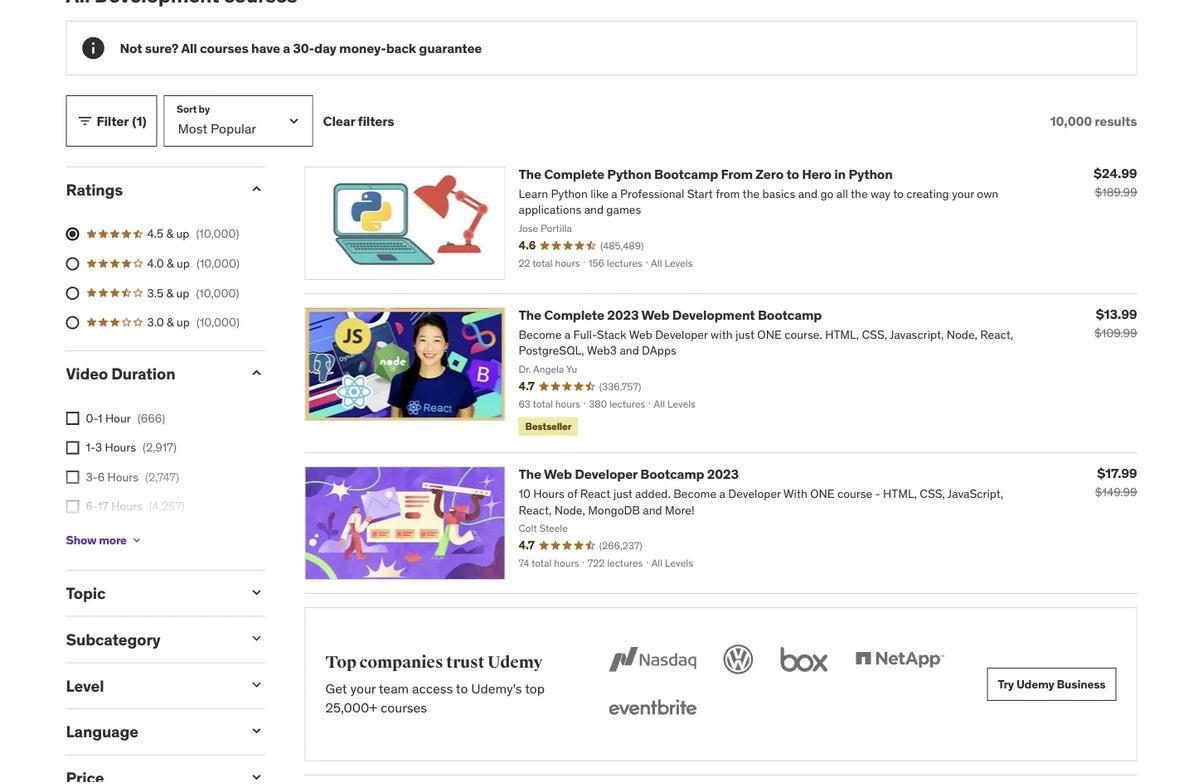 Task type: describe. For each thing, give the bounding box(es) containing it.
in
[[834, 166, 846, 183]]

small image for video duration
[[248, 365, 265, 381]]

have
[[251, 39, 280, 56]]

1-3 hours (2,917)
[[86, 440, 177, 455]]

the complete 2023 web development bootcamp link
[[519, 307, 822, 324]]

video duration
[[66, 364, 175, 384]]

4.0
[[147, 256, 164, 271]]

clear filters button
[[323, 95, 394, 147]]

team
[[379, 681, 409, 698]]

udemy inside the "try udemy business" link
[[1016, 677, 1054, 692]]

top
[[325, 653, 357, 673]]

video
[[66, 364, 108, 384]]

3-
[[86, 470, 98, 485]]

try udemy business
[[998, 677, 1106, 692]]

hours for 1-3 hours
[[105, 440, 136, 455]]

the complete python bootcamp from zero to hero in python
[[519, 166, 893, 183]]

results
[[1095, 112, 1137, 129]]

6-17 hours (4,257)
[[86, 499, 185, 514]]

the for the complete python bootcamp from zero to hero in python
[[519, 166, 541, 183]]

companies
[[359, 653, 443, 673]]

(2,917)
[[143, 440, 177, 455]]

hours for 6-17 hours
[[111, 499, 142, 514]]

(10,000) for 4.0 & up (10,000)
[[196, 256, 240, 271]]

top
[[525, 681, 545, 698]]

$13.99
[[1096, 305, 1137, 322]]

& for 3.0
[[167, 315, 174, 330]]

duration
[[111, 364, 175, 384]]

(10,000) for 3.0 & up (10,000)
[[196, 315, 240, 330]]

hero
[[802, 166, 832, 183]]

3
[[95, 440, 102, 455]]

filter
[[97, 112, 129, 129]]

1
[[98, 411, 102, 426]]

4.5 & up (10,000)
[[147, 226, 239, 241]]

10,000
[[1050, 112, 1092, 129]]

more
[[99, 533, 127, 548]]

zero
[[756, 166, 784, 183]]

guarantee
[[419, 39, 482, 56]]

$13.99 $109.99
[[1095, 305, 1137, 341]]

& for 4.5
[[166, 226, 173, 241]]

17
[[98, 499, 108, 514]]

small image for level
[[248, 677, 265, 694]]

0 horizontal spatial 2023
[[607, 307, 639, 324]]

3.0
[[147, 315, 164, 330]]

xsmall image for 6-
[[66, 500, 79, 514]]

subcategory button
[[66, 630, 235, 650]]

try
[[998, 677, 1014, 692]]

up for 4.0 & up
[[177, 256, 190, 271]]

eventbrite image
[[605, 692, 700, 728]]

3.5
[[147, 286, 163, 300]]

1 vertical spatial web
[[544, 466, 572, 483]]

$189.99
[[1095, 185, 1137, 200]]

money-
[[339, 39, 386, 56]]

the web developer bootcamp 2023
[[519, 466, 739, 483]]

developer
[[575, 466, 637, 483]]

sure?
[[145, 39, 179, 56]]

xsmall image for 1-
[[66, 441, 79, 455]]

small image for ratings
[[248, 181, 265, 197]]

1 small image from the top
[[248, 584, 265, 601]]

small image for language
[[248, 723, 265, 740]]

the for the complete 2023 web development bootcamp
[[519, 307, 541, 324]]

bootcamp for from
[[654, 166, 718, 183]]

3.0 & up (10,000)
[[147, 315, 240, 330]]

level button
[[66, 676, 235, 696]]

$149.99
[[1095, 485, 1137, 500]]

clear
[[323, 112, 355, 129]]

a
[[283, 39, 290, 56]]

access
[[412, 681, 453, 698]]

your
[[350, 681, 376, 698]]

6-
[[86, 499, 98, 514]]

show
[[66, 533, 96, 548]]

subcategory
[[66, 630, 160, 650]]

3.5 & up (10,000)
[[147, 286, 239, 300]]

25,000+
[[325, 699, 377, 716]]

bootcamp for 2023
[[640, 466, 704, 483]]

(666)
[[137, 411, 165, 426]]

0-
[[86, 411, 98, 426]]



Task type: locate. For each thing, give the bounding box(es) containing it.
language button
[[66, 722, 235, 742]]

(10,000) for 3.5 & up (10,000)
[[196, 286, 239, 300]]

2 the from the top
[[519, 307, 541, 324]]

1 horizontal spatial to
[[786, 166, 799, 183]]

6
[[98, 470, 105, 485]]

filter (1)
[[97, 112, 146, 129]]

xsmall image
[[66, 412, 79, 425], [66, 471, 79, 484]]

xsmall image left 6-
[[66, 500, 79, 514]]

xsmall image
[[66, 441, 79, 455], [66, 500, 79, 514], [130, 534, 143, 547]]

clear filters
[[323, 112, 394, 129]]

ratings button
[[66, 180, 235, 200]]

trust
[[446, 653, 485, 673]]

not
[[120, 39, 142, 56]]

courses inside top companies trust udemy get your team access to udemy's top 25,000+ courses
[[381, 699, 427, 716]]

2 small image from the top
[[248, 769, 265, 783]]

0 vertical spatial udemy
[[488, 653, 543, 673]]

2 vertical spatial xsmall image
[[130, 534, 143, 547]]

hour
[[105, 411, 131, 426]]

(10,000)
[[196, 226, 239, 241], [196, 256, 240, 271], [196, 286, 239, 300], [196, 315, 240, 330]]

web
[[641, 307, 669, 324], [544, 466, 572, 483]]

try udemy business link
[[987, 668, 1116, 702]]

2 vertical spatial the
[[519, 466, 541, 483]]

hours right 17
[[111, 499, 142, 514]]

(10,000) up 4.0 & up (10,000) at the left top of page
[[196, 226, 239, 241]]

up for 3.0 & up
[[177, 315, 190, 330]]

up for 4.5 & up
[[176, 226, 189, 241]]

1 complete from the top
[[544, 166, 604, 183]]

1 vertical spatial courses
[[381, 699, 427, 716]]

filters
[[358, 112, 394, 129]]

0-1 hour (666)
[[86, 411, 165, 426]]

all
[[181, 39, 197, 56]]

up for 3.5 & up
[[176, 286, 189, 300]]

1 (10,000) from the top
[[196, 226, 239, 241]]

$24.99 $189.99
[[1094, 164, 1137, 200]]

udemy up udemy's
[[488, 653, 543, 673]]

& right 3.0
[[167, 315, 174, 330]]

0 vertical spatial small image
[[248, 584, 265, 601]]

0 horizontal spatial python
[[607, 166, 651, 183]]

1 vertical spatial bootcamp
[[758, 307, 822, 324]]

business
[[1057, 677, 1106, 692]]

udemy's
[[471, 681, 522, 698]]

the
[[519, 166, 541, 183], [519, 307, 541, 324], [519, 466, 541, 483]]

30-
[[293, 39, 314, 56]]

box image
[[777, 642, 832, 678]]

0 vertical spatial xsmall image
[[66, 441, 79, 455]]

hours right 6
[[107, 470, 139, 485]]

to inside top companies trust udemy get your team access to udemy's top 25,000+ courses
[[456, 681, 468, 698]]

0 vertical spatial 2023
[[607, 307, 639, 324]]

4 (10,000) from the top
[[196, 315, 240, 330]]

17+ hours
[[86, 529, 138, 544]]

small image
[[77, 113, 93, 129], [248, 181, 265, 197], [248, 365, 265, 381], [248, 631, 265, 647], [248, 677, 265, 694], [248, 723, 265, 740]]

17+
[[86, 529, 104, 544]]

xsmall image left 3-
[[66, 471, 79, 484]]

udemy
[[488, 653, 543, 673], [1016, 677, 1054, 692]]

courses
[[200, 39, 248, 56], [381, 699, 427, 716]]

to down trust
[[456, 681, 468, 698]]

web left developer
[[544, 466, 572, 483]]

1 vertical spatial small image
[[248, 769, 265, 783]]

(10,000) for 4.5 & up (10,000)
[[196, 226, 239, 241]]

2 vertical spatial bootcamp
[[640, 466, 704, 483]]

(4,257)
[[149, 499, 185, 514]]

10,000 results
[[1050, 112, 1137, 129]]

level
[[66, 676, 104, 696]]

1-
[[86, 440, 95, 455]]

small image
[[248, 584, 265, 601], [248, 769, 265, 783]]

show more button
[[66, 524, 143, 557]]

language
[[66, 722, 138, 742]]

0 vertical spatial to
[[786, 166, 799, 183]]

1 vertical spatial complete
[[544, 307, 604, 324]]

2 xsmall image from the top
[[66, 471, 79, 484]]

0 vertical spatial the
[[519, 166, 541, 183]]

hours right "3"
[[105, 440, 136, 455]]

ratings
[[66, 180, 123, 200]]

volkswagen image
[[720, 642, 757, 678]]

xsmall image for 0-
[[66, 412, 79, 425]]

to right zero
[[786, 166, 799, 183]]

1 horizontal spatial courses
[[381, 699, 427, 716]]

netapp image
[[852, 642, 947, 678]]

1 vertical spatial the
[[519, 307, 541, 324]]

1 vertical spatial udemy
[[1016, 677, 1054, 692]]

up right 4.0
[[177, 256, 190, 271]]

2 (10,000) from the top
[[196, 256, 240, 271]]

0 horizontal spatial courses
[[200, 39, 248, 56]]

1 python from the left
[[607, 166, 651, 183]]

1 horizontal spatial web
[[641, 307, 669, 324]]

the complete 2023 web development bootcamp
[[519, 307, 822, 324]]

0 vertical spatial courses
[[200, 39, 248, 56]]

0 vertical spatial xsmall image
[[66, 412, 79, 425]]

video duration button
[[66, 364, 235, 384]]

the complete python bootcamp from zero to hero in python link
[[519, 166, 893, 183]]

1 horizontal spatial python
[[849, 166, 893, 183]]

1 xsmall image from the top
[[66, 412, 79, 425]]

2 complete from the top
[[544, 307, 604, 324]]

1 vertical spatial 2023
[[707, 466, 739, 483]]

3 (10,000) from the top
[[196, 286, 239, 300]]

$109.99
[[1095, 326, 1137, 341]]

bootcamp left from
[[654, 166, 718, 183]]

bootcamp
[[654, 166, 718, 183], [758, 307, 822, 324], [640, 466, 704, 483]]

day
[[314, 39, 336, 56]]

topic button
[[66, 584, 235, 603]]

web left the development
[[641, 307, 669, 324]]

top companies trust udemy get your team access to udemy's top 25,000+ courses
[[325, 653, 545, 716]]

& right 4.5 on the top of the page
[[166, 226, 173, 241]]

(10,000) down 3.5 & up (10,000)
[[196, 315, 240, 330]]

0 horizontal spatial udemy
[[488, 653, 543, 673]]

& for 4.0
[[167, 256, 174, 271]]

complete for 2023
[[544, 307, 604, 324]]

3 the from the top
[[519, 466, 541, 483]]

up right 3.0
[[177, 315, 190, 330]]

udemy inside top companies trust udemy get your team access to udemy's top 25,000+ courses
[[488, 653, 543, 673]]

topic
[[66, 584, 105, 603]]

back
[[386, 39, 416, 56]]

xsmall image for 3-
[[66, 471, 79, 484]]

python
[[607, 166, 651, 183], [849, 166, 893, 183]]

up right 3.5 on the left
[[176, 286, 189, 300]]

1 vertical spatial xsmall image
[[66, 471, 79, 484]]

4.0 & up (10,000)
[[147, 256, 240, 271]]

complete for python
[[544, 166, 604, 183]]

the for the web developer bootcamp 2023
[[519, 466, 541, 483]]

courses down team
[[381, 699, 427, 716]]

bootcamp right the development
[[758, 307, 822, 324]]

bootcamp right developer
[[640, 466, 704, 483]]

1 vertical spatial to
[[456, 681, 468, 698]]

get
[[325, 681, 347, 698]]

1 vertical spatial xsmall image
[[66, 500, 79, 514]]

the web developer bootcamp 2023 link
[[519, 466, 739, 483]]

xsmall image left the "1-"
[[66, 441, 79, 455]]

up
[[176, 226, 189, 241], [177, 256, 190, 271], [176, 286, 189, 300], [177, 315, 190, 330]]

10,000 results status
[[1050, 112, 1137, 129]]

(1)
[[132, 112, 146, 129]]

0 vertical spatial bootcamp
[[654, 166, 718, 183]]

xsmall image left 0-
[[66, 412, 79, 425]]

4.5
[[147, 226, 163, 241]]

xsmall image inside show more button
[[130, 534, 143, 547]]

(2,747)
[[145, 470, 179, 485]]

1 horizontal spatial udemy
[[1016, 677, 1054, 692]]

$17.99 $149.99
[[1095, 465, 1137, 500]]

& right 3.5 on the left
[[166, 286, 173, 300]]

& right 4.0
[[167, 256, 174, 271]]

udemy right try
[[1016, 677, 1054, 692]]

from
[[721, 166, 753, 183]]

0 horizontal spatial web
[[544, 466, 572, 483]]

0 horizontal spatial to
[[456, 681, 468, 698]]

(10,000) down 4.5 & up (10,000)
[[196, 256, 240, 271]]

hours right 17+ at the bottom left
[[107, 529, 138, 544]]

up right 4.5 on the top of the page
[[176, 226, 189, 241]]

0 vertical spatial web
[[641, 307, 669, 324]]

0 vertical spatial complete
[[544, 166, 604, 183]]

3-6 hours (2,747)
[[86, 470, 179, 485]]

$24.99
[[1094, 164, 1137, 181]]

(10,000) up 3.0 & up (10,000)
[[196, 286, 239, 300]]

courses right all
[[200, 39, 248, 56]]

complete
[[544, 166, 604, 183], [544, 307, 604, 324]]

$17.99
[[1097, 465, 1137, 482]]

2 python from the left
[[849, 166, 893, 183]]

not sure? all courses have a 30-day money-back guarantee
[[120, 39, 482, 56]]

show more
[[66, 533, 127, 548]]

nasdaq image
[[605, 642, 700, 678]]

development
[[672, 307, 755, 324]]

1 the from the top
[[519, 166, 541, 183]]

xsmall image right 'more'
[[130, 534, 143, 547]]

small image for subcategory
[[248, 631, 265, 647]]

1 horizontal spatial 2023
[[707, 466, 739, 483]]

&
[[166, 226, 173, 241], [167, 256, 174, 271], [166, 286, 173, 300], [167, 315, 174, 330]]

hours for 3-6 hours
[[107, 470, 139, 485]]

& for 3.5
[[166, 286, 173, 300]]



Task type: vqa. For each thing, say whether or not it's contained in the screenshot.
"Media"
no



